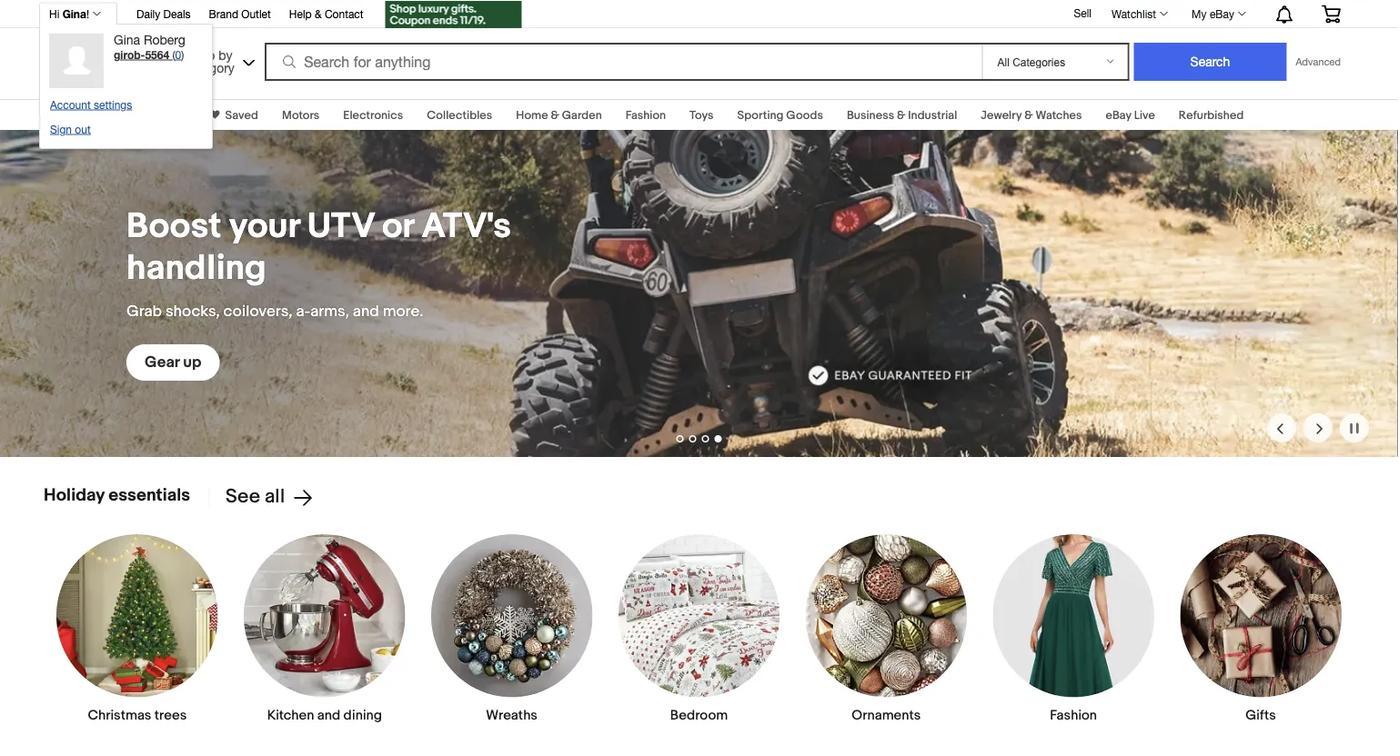 Task type: describe. For each thing, give the bounding box(es) containing it.
electronics link
[[343, 108, 403, 122]]

gina inside "gina roberg girob-5564 ( 0 )"
[[114, 32, 140, 47]]

or
[[382, 206, 414, 248]]

0 horizontal spatial gina
[[62, 7, 86, 20]]

advanced
[[1296, 56, 1341, 68]]

saved link
[[220, 108, 258, 122]]

brand outlet link
[[209, 5, 271, 25]]

Search for anything text field
[[268, 45, 978, 79]]

home & garden link
[[516, 108, 602, 122]]

atv's
[[422, 206, 511, 248]]

help
[[289, 7, 312, 20]]

shop
[[185, 47, 215, 62]]

gifts
[[1246, 708, 1276, 725]]

profile picture - gina image
[[49, 34, 104, 88]]

saved
[[225, 108, 258, 122]]

1 horizontal spatial and
[[353, 302, 379, 322]]

my ebay link
[[1182, 3, 1255, 25]]

see
[[226, 486, 260, 509]]

sporting goods
[[737, 108, 823, 122]]

holiday essentials
[[44, 485, 190, 506]]

contact
[[325, 7, 364, 20]]

grab shocks, coilovers, a-arms, and more.
[[127, 302, 423, 322]]

5564
[[145, 48, 169, 61]]

hi gina !
[[49, 7, 89, 20]]

boost your utv or atv's handling
[[127, 206, 511, 290]]

trees
[[154, 708, 187, 725]]

jewelry
[[981, 108, 1022, 122]]

wreaths
[[486, 708, 538, 725]]

my
[[1192, 7, 1207, 20]]

settings
[[94, 98, 132, 111]]

garden
[[562, 108, 602, 122]]

motors link
[[282, 108, 320, 122]]

watchlist link
[[1102, 3, 1176, 25]]

your shopping cart image
[[1321, 5, 1342, 23]]

all
[[265, 486, 285, 509]]

gear
[[145, 353, 180, 373]]

1 vertical spatial fashion
[[1050, 708, 1097, 725]]

my ebay
[[1192, 7, 1234, 20]]

boost
[[127, 206, 222, 248]]

by
[[219, 47, 232, 62]]

advanced link
[[1287, 44, 1350, 80]]

holiday essentials link
[[44, 485, 190, 506]]

gear up
[[145, 353, 201, 373]]

jewelry & watches link
[[981, 108, 1082, 122]]

more.
[[383, 302, 423, 322]]

christmas
[[88, 708, 151, 725]]

out
[[75, 123, 91, 136]]

bedroom link
[[617, 534, 781, 725]]

bedroom
[[670, 708, 728, 725]]

a-
[[296, 302, 310, 322]]

refurbished link
[[1179, 108, 1244, 122]]

sell
[[1074, 6, 1092, 19]]

shocks,
[[165, 302, 220, 322]]

category
[[185, 60, 235, 75]]

industrial
[[908, 108, 957, 122]]

& for business
[[897, 108, 906, 122]]

toys link
[[690, 108, 714, 122]]

help & contact link
[[289, 5, 364, 25]]

brand outlet
[[209, 7, 271, 20]]

!
[[86, 7, 89, 20]]

ornaments
[[852, 708, 921, 725]]

daily deals
[[136, 7, 191, 20]]

shop by category button
[[177, 40, 258, 80]]

business & industrial link
[[847, 108, 957, 122]]

dining
[[343, 708, 382, 725]]

refurbished
[[1179, 108, 1244, 122]]

goods
[[786, 108, 823, 122]]

account settings
[[50, 98, 132, 111]]

account
[[50, 98, 91, 111]]

jewelry & watches
[[981, 108, 1082, 122]]

business & industrial
[[847, 108, 957, 122]]

gifts link
[[1179, 534, 1343, 725]]

sign out
[[50, 123, 91, 136]]

0 horizontal spatial ebay
[[1106, 108, 1132, 122]]



Task type: locate. For each thing, give the bounding box(es) containing it.
and right arms,
[[353, 302, 379, 322]]

0 horizontal spatial fashion
[[626, 108, 666, 122]]

fashion link
[[626, 108, 666, 122], [992, 534, 1155, 725]]

ornaments link
[[805, 534, 968, 725]]

account settings link
[[50, 98, 132, 111]]

& for help
[[315, 7, 322, 20]]

deals
[[163, 7, 191, 20]]

0
[[175, 48, 181, 61]]

&
[[315, 7, 322, 20], [551, 108, 559, 122], [897, 108, 906, 122], [1024, 108, 1033, 122]]

None submit
[[1134, 43, 1287, 81]]

1 vertical spatial and
[[317, 708, 340, 725]]

1 horizontal spatial fashion
[[1050, 708, 1097, 725]]

1 horizontal spatial gina
[[114, 32, 140, 47]]

hi
[[49, 7, 59, 20]]

banner containing gina roberg
[[39, 0, 1355, 149]]

handling
[[127, 248, 266, 290]]

collectibles link
[[427, 108, 492, 122]]

ebay left live
[[1106, 108, 1132, 122]]

1 horizontal spatial fashion link
[[992, 534, 1155, 725]]

0 link
[[175, 48, 181, 61]]

& right help
[[315, 7, 322, 20]]

help & contact
[[289, 7, 364, 20]]

sign out link
[[50, 123, 91, 136]]

home
[[516, 108, 548, 122]]

christmas trees
[[88, 708, 187, 725]]

holiday
[[44, 485, 105, 506]]

watches
[[1036, 108, 1082, 122]]

gear up link
[[127, 345, 220, 381]]

utv
[[307, 206, 374, 248]]

0 horizontal spatial and
[[317, 708, 340, 725]]

ebay
[[1210, 7, 1234, 20], [1106, 108, 1132, 122]]

sign
[[50, 123, 72, 136]]

1 vertical spatial fashion link
[[992, 534, 1155, 725]]

1 vertical spatial gina
[[114, 32, 140, 47]]

see all
[[226, 486, 285, 509]]

& right home
[[551, 108, 559, 122]]

& right "business"
[[897, 108, 906, 122]]

(
[[172, 48, 175, 61]]

shop by category
[[185, 47, 235, 75]]

gina right hi
[[62, 7, 86, 20]]

and
[[353, 302, 379, 322], [317, 708, 340, 725]]

collectibles
[[427, 108, 492, 122]]

watchlist
[[1112, 7, 1156, 20]]

& for home
[[551, 108, 559, 122]]

boost your utv or atv's handling link
[[127, 206, 526, 290]]

fashion
[[626, 108, 666, 122], [1050, 708, 1097, 725]]

and left dining
[[317, 708, 340, 725]]

& inside account navigation
[[315, 7, 322, 20]]

brand
[[209, 7, 238, 20]]

your
[[229, 206, 299, 248]]

0 horizontal spatial fashion link
[[626, 108, 666, 122]]

kitchen and dining
[[267, 708, 382, 725]]

see all link
[[208, 486, 314, 510]]

christmas trees link
[[56, 534, 219, 725]]

girob-5564 link
[[114, 48, 172, 61]]

live
[[1134, 108, 1155, 122]]

0 vertical spatial fashion link
[[626, 108, 666, 122]]

coilovers,
[[223, 302, 293, 322]]

ebay right my
[[1210, 7, 1234, 20]]

home & garden
[[516, 108, 602, 122]]

up
[[183, 353, 201, 373]]

kitchen
[[267, 708, 314, 725]]

get the coupon image
[[385, 1, 522, 28]]

& for jewelry
[[1024, 108, 1033, 122]]

ebay live link
[[1106, 108, 1155, 122]]

gina roberg girob-5564 ( 0 )
[[114, 32, 185, 61]]

account navigation
[[39, 0, 1355, 149]]

0 vertical spatial gina
[[62, 7, 86, 20]]

daily
[[136, 7, 160, 20]]

1 horizontal spatial ebay
[[1210, 7, 1234, 20]]

sporting goods link
[[737, 108, 823, 122]]

wreaths link
[[430, 534, 593, 725]]

grab
[[127, 302, 162, 322]]

)
[[181, 48, 184, 61]]

kitchen and dining link
[[243, 534, 406, 725]]

gina
[[62, 7, 86, 20], [114, 32, 140, 47]]

1 vertical spatial ebay
[[1106, 108, 1132, 122]]

& right jewelry
[[1024, 108, 1033, 122]]

0 vertical spatial fashion
[[626, 108, 666, 122]]

0 vertical spatial and
[[353, 302, 379, 322]]

girob-
[[114, 48, 145, 61]]

daily deals link
[[136, 5, 191, 25]]

essentials
[[108, 485, 190, 506]]

banner
[[39, 0, 1355, 149]]

ebay live
[[1106, 108, 1155, 122]]

ebay inside account navigation
[[1210, 7, 1234, 20]]

sell link
[[1066, 6, 1100, 19]]

roberg
[[144, 32, 185, 47]]

none submit inside banner
[[1134, 43, 1287, 81]]

business
[[847, 108, 894, 122]]

gina up girob-
[[114, 32, 140, 47]]

0 vertical spatial ebay
[[1210, 7, 1234, 20]]

motors
[[282, 108, 320, 122]]



Task type: vqa. For each thing, say whether or not it's contained in the screenshot.
) on the top
yes



